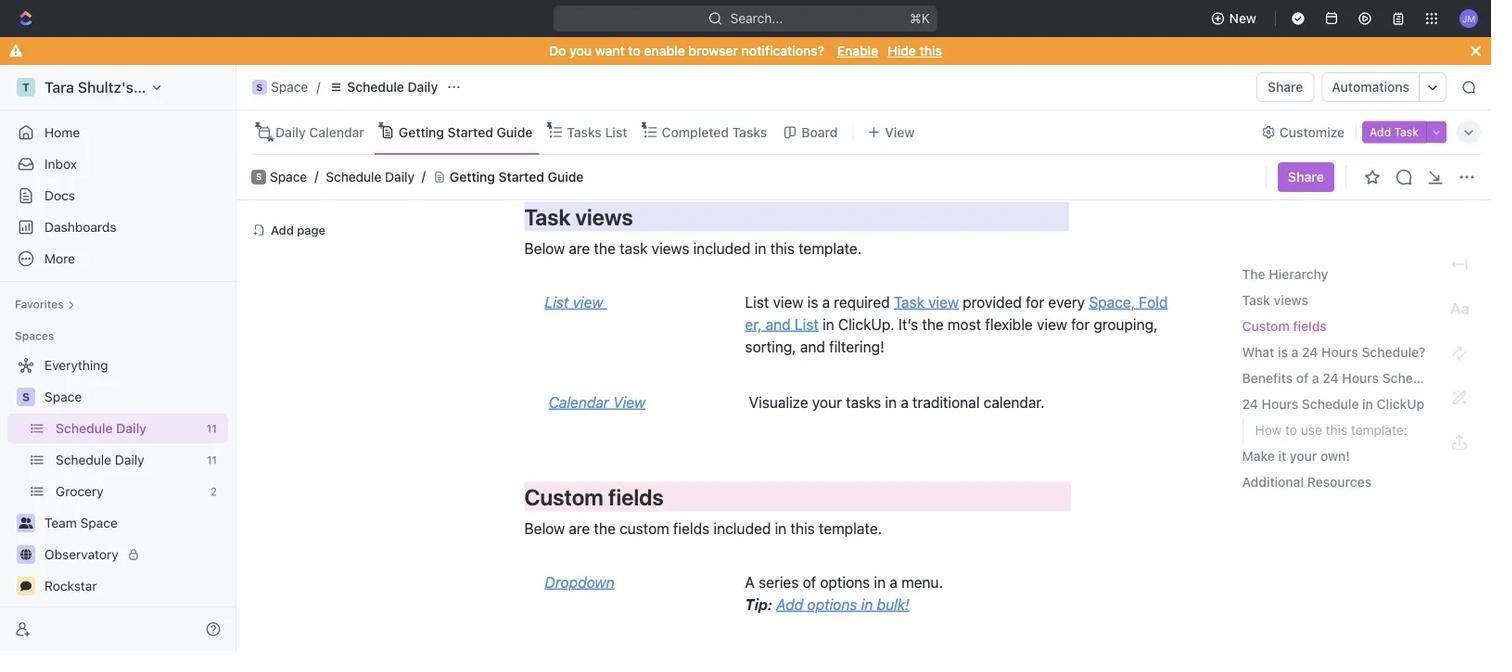 Task type: describe. For each thing, give the bounding box(es) containing it.
getting started guide inside getting started guide link
[[399, 124, 533, 140]]

space for s space
[[270, 169, 307, 185]]

a right 'what'
[[1292, 345, 1299, 360]]

traditional
[[913, 393, 980, 411]]

in up 'series'
[[775, 520, 787, 537]]

add task
[[1370, 126, 1419, 139]]

template. for below are the task views included in this template.
[[799, 239, 862, 257]]

2 vertical spatial views
[[1274, 293, 1309, 308]]

er,
[[745, 316, 762, 333]]

more
[[45, 251, 75, 266]]

observatory link
[[45, 540, 225, 570]]

workspace
[[137, 78, 214, 96]]

1 vertical spatial getting started guide
[[450, 169, 584, 185]]

grouping,
[[1094, 316, 1158, 333]]

1 vertical spatial space link
[[45, 382, 225, 412]]

grocery link
[[56, 477, 203, 507]]

1 horizontal spatial your
[[1290, 449, 1318, 464]]

tara shultz's workspace, , element
[[17, 78, 35, 96]]

0 vertical spatial getting
[[399, 124, 444, 140]]

enable
[[837, 43, 879, 58]]

0 horizontal spatial calendar
[[309, 124, 364, 140]]

visualize your tasks in a traditional calendar.
[[745, 393, 1045, 411]]

new
[[1230, 11, 1257, 26]]

hide
[[888, 43, 916, 58]]

0 horizontal spatial is
[[808, 293, 819, 311]]

task up it's
[[894, 293, 925, 311]]

t
[[22, 81, 30, 94]]

1 vertical spatial to
[[1286, 423, 1298, 438]]

tasks list
[[567, 124, 628, 140]]

hours for schedule?
[[1322, 345, 1359, 360]]

task view link
[[894, 293, 959, 311]]

inbox link
[[7, 149, 228, 179]]

you
[[570, 43, 592, 58]]

below are the task views included in this template.
[[525, 239, 866, 257]]

rockstar link
[[45, 571, 225, 601]]

clickup.
[[839, 316, 895, 333]]

0 horizontal spatial guide
[[497, 124, 533, 140]]

rockstar
[[45, 578, 97, 594]]

list inside space, fold er, and list
[[795, 316, 819, 333]]

how to use this template:
[[1256, 423, 1408, 438]]

browser
[[689, 43, 738, 58]]

1 vertical spatial task views
[[1243, 293, 1309, 308]]

24 hours schedule in clickup
[[1243, 397, 1425, 412]]

grocery
[[56, 484, 104, 499]]

benefits
[[1243, 371, 1293, 386]]

in up bulk!
[[874, 573, 886, 591]]

share button
[[1257, 72, 1315, 102]]

own!
[[1321, 449, 1351, 464]]

calendar view link
[[549, 393, 646, 411]]

1 horizontal spatial is
[[1278, 345, 1289, 360]]

fold
[[1139, 293, 1168, 311]]

below are the custom fields included in this template.
[[525, 520, 886, 537]]

are for custom
[[569, 520, 590, 537]]

shultz's
[[78, 78, 134, 96]]

dashboards
[[45, 219, 117, 235]]

share inside button
[[1268, 79, 1304, 95]]

schedule daily up grocery
[[56, 452, 144, 468]]

team space link
[[45, 508, 225, 538]]

calendar.
[[984, 393, 1045, 411]]

task inside 'button'
[[1395, 126, 1419, 139]]

page
[[297, 223, 326, 237]]

flexible
[[986, 316, 1033, 333]]

below for below are the task views included in this template.
[[525, 239, 565, 257]]

completed tasks
[[662, 124, 767, 140]]

0 horizontal spatial custom
[[525, 484, 604, 510]]

resources
[[1308, 475, 1372, 490]]

daily calendar link
[[272, 119, 364, 145]]

template. for below are the custom fields included in this template.
[[819, 520, 882, 537]]

what
[[1243, 345, 1275, 360]]

tasks
[[846, 393, 882, 411]]

list view
[[545, 293, 607, 311]]

a up 24 hours schedule in clickup
[[1313, 371, 1320, 386]]

getting started guide link
[[395, 119, 533, 145]]

hierarchy
[[1269, 267, 1329, 282]]

space for s space /
[[271, 79, 308, 95]]

notifications?
[[742, 43, 825, 58]]

custom
[[620, 520, 670, 537]]

the hierarchy
[[1243, 267, 1329, 282]]

in inside in clickup. it's the most flexible view for grouping, sorting, and filtering!
[[823, 316, 835, 333]]

space, , element inside tree
[[17, 388, 35, 406]]

a left required on the right of the page
[[822, 293, 830, 311]]

of inside the a series of options in a menu. tip: add options in bulk!
[[803, 573, 817, 591]]

series
[[759, 573, 799, 591]]

2
[[210, 485, 217, 498]]

favorites button
[[7, 293, 82, 315]]

additional resources
[[1243, 475, 1372, 490]]

schedule?
[[1362, 345, 1426, 360]]

new button
[[1204, 4, 1268, 33]]

view inside in clickup. it's the most flexible view for grouping, sorting, and filtering!
[[1037, 316, 1068, 333]]

make
[[1243, 449, 1276, 464]]

hours for schedule
[[1343, 371, 1380, 386]]

completed tasks link
[[658, 119, 767, 145]]

s for s
[[22, 391, 30, 404]]

tip:
[[745, 596, 773, 613]]

favorites
[[15, 298, 64, 311]]

comment image
[[20, 581, 32, 592]]

1 vertical spatial started
[[499, 169, 545, 185]]

required
[[834, 293, 890, 311]]

space,
[[1089, 293, 1136, 311]]

s for s space
[[256, 172, 261, 182]]

below for below are the custom fields included in this template.
[[525, 520, 565, 537]]

/
[[317, 79, 320, 95]]

menu.
[[902, 573, 943, 591]]

completed
[[662, 124, 729, 140]]

clickup
[[1377, 397, 1425, 412]]

0 vertical spatial space link
[[270, 169, 307, 185]]

1 tasks from the left
[[567, 124, 602, 140]]

jm
[[1463, 13, 1476, 23]]

everything link
[[7, 351, 225, 380]]

⌘k
[[910, 11, 930, 26]]

spaces
[[15, 329, 54, 342]]

visualize
[[749, 393, 809, 411]]

team space
[[45, 515, 118, 531]]

included for fields
[[714, 520, 771, 537]]

2 11 from the top
[[207, 454, 217, 467]]

do you want to enable browser notifications? enable hide this
[[549, 43, 943, 58]]

the for below are the task views included in this template.
[[594, 239, 616, 257]]

0 vertical spatial options
[[820, 573, 870, 591]]

0 vertical spatial of
[[1297, 371, 1309, 386]]

most
[[948, 316, 982, 333]]

a right tasks
[[901, 393, 909, 411]]

automations button
[[1323, 73, 1419, 101]]



Task type: vqa. For each thing, say whether or not it's contained in the screenshot.
Projects in Team Space / Projects / Project 2 |
no



Task type: locate. For each thing, give the bounding box(es) containing it.
s for s space /
[[257, 82, 263, 92]]

your left tasks
[[813, 393, 842, 411]]

observatory
[[45, 547, 119, 562]]

and inside in clickup. it's the most flexible view for grouping, sorting, and filtering!
[[801, 338, 826, 355]]

space, fold er, and list
[[745, 293, 1168, 333]]

task views down the hierarchy
[[1243, 293, 1309, 308]]

a series of options in a menu. tip: add options in bulk!
[[745, 573, 943, 613]]

0 vertical spatial your
[[813, 393, 842, 411]]

in left bulk!
[[861, 596, 873, 613]]

0 vertical spatial 11
[[206, 422, 217, 435]]

tree containing everything
[[7, 351, 228, 651]]

provided
[[963, 293, 1022, 311]]

1 vertical spatial included
[[714, 520, 771, 537]]

bulk!
[[877, 596, 910, 613]]

task
[[1395, 126, 1419, 139], [525, 204, 571, 230], [1243, 293, 1271, 308], [894, 293, 925, 311]]

below
[[525, 239, 565, 257], [525, 520, 565, 537]]

getting started guide
[[399, 124, 533, 140], [450, 169, 584, 185]]

template.
[[799, 239, 862, 257], [819, 520, 882, 537]]

add for add task
[[1370, 126, 1392, 139]]

a
[[822, 293, 830, 311], [1292, 345, 1299, 360], [1313, 371, 1320, 386], [901, 393, 909, 411], [890, 573, 898, 591]]

guide left tasks list link
[[497, 124, 533, 140]]

in up template:
[[1363, 397, 1374, 412]]

add down 'series'
[[777, 596, 804, 613]]

every
[[1049, 293, 1086, 311]]

fields right the custom
[[674, 520, 710, 537]]

to left the use at the right bottom of page
[[1286, 423, 1298, 438]]

of right benefits
[[1297, 371, 1309, 386]]

1 vertical spatial share
[[1289, 169, 1325, 185]]

0 vertical spatial custom fields
[[1243, 319, 1327, 334]]

0 vertical spatial space, , element
[[252, 80, 267, 95]]

daily calendar
[[276, 124, 364, 140]]

home link
[[7, 118, 228, 148]]

24 up benefits of a 24 hours schedule
[[1303, 345, 1319, 360]]

0 vertical spatial guide
[[497, 124, 533, 140]]

automations
[[1333, 79, 1410, 95]]

custom up dropdown
[[525, 484, 604, 510]]

custom
[[1243, 319, 1290, 334], [525, 484, 604, 510]]

add inside the a series of options in a menu. tip: add options in bulk!
[[777, 596, 804, 613]]

1 are from the top
[[569, 239, 590, 257]]

0 vertical spatial calendar
[[309, 124, 364, 140]]

1 horizontal spatial task views
[[1243, 293, 1309, 308]]

space link
[[270, 169, 307, 185], [45, 382, 225, 412]]

task views down 'board' link in the right of the page
[[525, 204, 1070, 230]]

0 vertical spatial share
[[1268, 79, 1304, 95]]

share down customize "button"
[[1289, 169, 1325, 185]]

space inside team space link
[[80, 515, 118, 531]]

1 vertical spatial 24
[[1323, 371, 1339, 386]]

add options in bulk! link
[[777, 596, 910, 613]]

0 vertical spatial add
[[1370, 126, 1392, 139]]

2 horizontal spatial fields
[[1294, 319, 1327, 334]]

1 vertical spatial are
[[569, 520, 590, 537]]

docs link
[[7, 181, 228, 211]]

0 vertical spatial views
[[576, 204, 633, 230]]

below up list view
[[525, 239, 565, 257]]

started
[[448, 124, 493, 140], [499, 169, 545, 185]]

team
[[45, 515, 77, 531]]

space down daily calendar link
[[270, 169, 307, 185]]

in up filtering!
[[823, 316, 835, 333]]

1 vertical spatial for
[[1072, 316, 1090, 333]]

0 vertical spatial to
[[628, 43, 641, 58]]

task up list view
[[525, 204, 571, 230]]

24 for of
[[1323, 371, 1339, 386]]

24 up 24 hours schedule in clickup
[[1323, 371, 1339, 386]]

1 vertical spatial 11
[[207, 454, 217, 467]]

schedule daily down everything link
[[56, 421, 147, 436]]

tree
[[7, 351, 228, 651]]

user group image
[[19, 518, 33, 529]]

in right tasks
[[885, 393, 897, 411]]

0 vertical spatial task views
[[525, 204, 1070, 230]]

space
[[271, 79, 308, 95], [270, 169, 307, 185], [45, 389, 82, 404], [80, 515, 118, 531]]

0 vertical spatial hours
[[1322, 345, 1359, 360]]

space, , element left /
[[252, 80, 267, 95]]

0 horizontal spatial space, , element
[[17, 388, 35, 406]]

0 horizontal spatial 24
[[1243, 397, 1259, 412]]

tasks right completed
[[733, 124, 767, 140]]

2 tasks from the left
[[733, 124, 767, 140]]

1 vertical spatial fields
[[609, 484, 664, 510]]

custom fields up 'what'
[[1243, 319, 1327, 334]]

24 for is
[[1303, 345, 1319, 360]]

24 down benefits
[[1243, 397, 1259, 412]]

1 horizontal spatial views
[[652, 239, 690, 257]]

dropdown
[[545, 573, 615, 591]]

to
[[628, 43, 641, 58], [1286, 423, 1298, 438]]

0 horizontal spatial custom fields
[[525, 484, 1071, 510]]

0 vertical spatial template.
[[799, 239, 862, 257]]

1 vertical spatial guide
[[548, 169, 584, 185]]

1 vertical spatial add
[[271, 223, 294, 237]]

the down task view "link"
[[922, 316, 944, 333]]

view inside view button
[[885, 124, 915, 140]]

s space
[[256, 169, 307, 185]]

custom fields up 'series'
[[525, 484, 1071, 510]]

template. up required on the right of the page
[[799, 239, 862, 257]]

calendar view
[[549, 393, 646, 411]]

add for add page
[[271, 223, 294, 237]]

1 horizontal spatial to
[[1286, 423, 1298, 438]]

schedule
[[347, 79, 404, 95], [326, 169, 382, 185], [1383, 371, 1440, 386], [1302, 397, 1360, 412], [56, 421, 113, 436], [56, 452, 111, 468]]

tree inside sidebar navigation
[[7, 351, 228, 651]]

2 vertical spatial hours
[[1262, 397, 1299, 412]]

share up customize "button"
[[1268, 79, 1304, 95]]

1 horizontal spatial for
[[1072, 316, 1090, 333]]

0 horizontal spatial for
[[1026, 293, 1045, 311]]

template:
[[1352, 423, 1408, 438]]

the for below are the custom fields included in this template.
[[594, 520, 616, 537]]

1 vertical spatial template.
[[819, 520, 882, 537]]

the
[[1243, 267, 1266, 282]]

space link down everything link
[[45, 382, 225, 412]]

s space /
[[257, 79, 320, 95]]

1 horizontal spatial 24
[[1303, 345, 1319, 360]]

and up "sorting," on the bottom of the page
[[766, 316, 791, 333]]

tara
[[45, 78, 74, 96]]

globe image
[[20, 549, 32, 560]]

2 horizontal spatial add
[[1370, 126, 1392, 139]]

of right 'series'
[[803, 573, 817, 591]]

make it your own!
[[1243, 449, 1351, 464]]

1 horizontal spatial of
[[1297, 371, 1309, 386]]

to right want
[[628, 43, 641, 58]]

0 vertical spatial for
[[1026, 293, 1045, 311]]

for left "every"
[[1026, 293, 1045, 311]]

add left the page at the left of page
[[271, 223, 294, 237]]

view button
[[861, 110, 922, 154]]

below up dropdown
[[525, 520, 565, 537]]

enable
[[644, 43, 685, 58]]

customize
[[1280, 124, 1345, 140]]

views
[[576, 204, 633, 230], [652, 239, 690, 257], [1274, 293, 1309, 308]]

fields up the custom
[[609, 484, 664, 510]]

for inside in clickup. it's the most flexible view for grouping, sorting, and filtering!
[[1072, 316, 1090, 333]]

2 are from the top
[[569, 520, 590, 537]]

docs
[[45, 188, 75, 203]]

0 horizontal spatial getting
[[399, 124, 444, 140]]

s inside s space
[[256, 172, 261, 182]]

want
[[595, 43, 625, 58]]

1 horizontal spatial tasks
[[733, 124, 767, 140]]

add inside add task 'button'
[[1370, 126, 1392, 139]]

0 horizontal spatial started
[[448, 124, 493, 140]]

is right 'what'
[[1278, 345, 1289, 360]]

the inside in clickup. it's the most flexible view for grouping, sorting, and filtering!
[[922, 316, 944, 333]]

0 horizontal spatial to
[[628, 43, 641, 58]]

1 horizontal spatial calendar
[[549, 393, 609, 411]]

0 horizontal spatial space link
[[45, 382, 225, 412]]

0 vertical spatial fields
[[1294, 319, 1327, 334]]

1 vertical spatial is
[[1278, 345, 1289, 360]]

space left /
[[271, 79, 308, 95]]

space for team space
[[80, 515, 118, 531]]

included for views
[[694, 239, 751, 257]]

task down 'automations' button
[[1395, 126, 1419, 139]]

and inside space, fold er, and list
[[766, 316, 791, 333]]

space, fold er, and list link
[[745, 293, 1168, 333]]

2 vertical spatial the
[[594, 520, 616, 537]]

2 below from the top
[[525, 520, 565, 537]]

a
[[745, 573, 755, 591]]

everything
[[45, 358, 108, 373]]

0 vertical spatial below
[[525, 239, 565, 257]]

1 vertical spatial views
[[652, 239, 690, 257]]

0 vertical spatial the
[[594, 239, 616, 257]]

0 horizontal spatial of
[[803, 573, 817, 591]]

list view link
[[545, 293, 607, 311]]

hours down what is a 24 hours schedule?
[[1343, 371, 1380, 386]]

0 horizontal spatial task views
[[525, 204, 1070, 230]]

1 vertical spatial and
[[801, 338, 826, 355]]

dashboards link
[[7, 212, 228, 242]]

included
[[694, 239, 751, 257], [714, 520, 771, 537]]

space, , element
[[252, 80, 267, 95], [17, 388, 35, 406]]

1 11 from the top
[[206, 422, 217, 435]]

how
[[1256, 423, 1282, 438]]

view
[[573, 293, 603, 311], [773, 293, 804, 311], [929, 293, 959, 311], [1037, 316, 1068, 333]]

0 horizontal spatial tasks
[[567, 124, 602, 140]]

s
[[257, 82, 263, 92], [256, 172, 261, 182], [22, 391, 30, 404]]

1 vertical spatial calendar
[[549, 393, 609, 411]]

a inside the a series of options in a menu. tip: add options in bulk!
[[890, 573, 898, 591]]

1 below from the top
[[525, 239, 565, 257]]

1 horizontal spatial space link
[[270, 169, 307, 185]]

1 vertical spatial custom
[[525, 484, 604, 510]]

0 vertical spatial started
[[448, 124, 493, 140]]

0 horizontal spatial fields
[[609, 484, 664, 510]]

views right task
[[652, 239, 690, 257]]

and right "sorting," on the bottom of the page
[[801, 338, 826, 355]]

inbox
[[45, 156, 77, 172]]

sidebar navigation
[[0, 65, 240, 651]]

2 vertical spatial fields
[[674, 520, 710, 537]]

0 horizontal spatial add
[[271, 223, 294, 237]]

0 horizontal spatial and
[[766, 316, 791, 333]]

0 vertical spatial 24
[[1303, 345, 1319, 360]]

a up bulk!
[[890, 573, 898, 591]]

tara shultz's workspace
[[45, 78, 214, 96]]

hours up benefits of a 24 hours schedule
[[1322, 345, 1359, 360]]

included up er,
[[694, 239, 751, 257]]

task down the
[[1243, 293, 1271, 308]]

getting
[[399, 124, 444, 140], [450, 169, 495, 185]]

view
[[885, 124, 915, 140], [613, 393, 646, 411]]

1 vertical spatial custom fields
[[525, 484, 1071, 510]]

template. up the a series of options in a menu. tip: add options in bulk!
[[819, 520, 882, 537]]

is left required on the right of the page
[[808, 293, 819, 311]]

2 vertical spatial s
[[22, 391, 30, 404]]

guide down tasks list link
[[548, 169, 584, 185]]

use
[[1301, 423, 1323, 438]]

views down the hierarchy
[[1274, 293, 1309, 308]]

1 horizontal spatial fields
[[674, 520, 710, 537]]

2 vertical spatial add
[[777, 596, 804, 613]]

space, , element down spaces
[[17, 388, 35, 406]]

started inside getting started guide link
[[448, 124, 493, 140]]

1 vertical spatial hours
[[1343, 371, 1380, 386]]

in up er,
[[755, 239, 767, 257]]

tasks list link
[[563, 119, 628, 145]]

1 vertical spatial options
[[808, 596, 858, 613]]

0 horizontal spatial views
[[576, 204, 633, 230]]

1 vertical spatial s
[[256, 172, 261, 182]]

1 vertical spatial the
[[922, 316, 944, 333]]

home
[[45, 125, 80, 140]]

options up add options in bulk! link
[[820, 573, 870, 591]]

in clickup. it's the most flexible view for grouping, sorting, and filtering!
[[745, 316, 1162, 355]]

0 vertical spatial custom
[[1243, 319, 1290, 334]]

0 vertical spatial are
[[569, 239, 590, 257]]

are up list view
[[569, 239, 590, 257]]

the left task
[[594, 239, 616, 257]]

hours up how on the right of the page
[[1262, 397, 1299, 412]]

dropdown link
[[545, 573, 615, 591]]

your
[[813, 393, 842, 411], [1290, 449, 1318, 464]]

0 vertical spatial included
[[694, 239, 751, 257]]

schedule daily down daily calendar at left
[[326, 169, 415, 185]]

0 horizontal spatial view
[[613, 393, 646, 411]]

add page
[[271, 223, 326, 237]]

fields up what is a 24 hours schedule?
[[1294, 319, 1327, 334]]

are for task
[[569, 239, 590, 257]]

1 horizontal spatial guide
[[548, 169, 584, 185]]

1 horizontal spatial and
[[801, 338, 826, 355]]

add down 'automations' button
[[1370, 126, 1392, 139]]

0 vertical spatial s
[[257, 82, 263, 92]]

1 horizontal spatial view
[[885, 124, 915, 140]]

s inside s space /
[[257, 82, 263, 92]]

1 horizontal spatial space, , element
[[252, 80, 267, 95]]

the left the custom
[[594, 520, 616, 537]]

options left bulk!
[[808, 596, 858, 613]]

are up dropdown link
[[569, 520, 590, 537]]

space up observatory
[[80, 515, 118, 531]]

jm button
[[1455, 4, 1484, 33]]

view button
[[861, 119, 922, 145]]

custom up 'what'
[[1243, 319, 1290, 334]]

space down everything
[[45, 389, 82, 404]]

your right 'it'
[[1290, 449, 1318, 464]]

tasks down the 'you'
[[567, 124, 602, 140]]

filtering!
[[829, 338, 885, 355]]

task views
[[525, 204, 1070, 230], [1243, 293, 1309, 308]]

included up a
[[714, 520, 771, 537]]

1 vertical spatial view
[[613, 393, 646, 411]]

is
[[808, 293, 819, 311], [1278, 345, 1289, 360]]

additional
[[1243, 475, 1304, 490]]

for down "every"
[[1072, 316, 1090, 333]]

0 vertical spatial getting started guide
[[399, 124, 533, 140]]

1 horizontal spatial getting
[[450, 169, 495, 185]]

views up task
[[576, 204, 633, 230]]

2 horizontal spatial views
[[1274, 293, 1309, 308]]

s inside tree
[[22, 391, 30, 404]]

of
[[1297, 371, 1309, 386], [803, 573, 817, 591]]

2 vertical spatial 24
[[1243, 397, 1259, 412]]

space link up add page
[[270, 169, 307, 185]]

board
[[802, 124, 838, 140]]

and
[[766, 316, 791, 333], [801, 338, 826, 355]]

1 horizontal spatial custom
[[1243, 319, 1290, 334]]

schedule daily right /
[[347, 79, 438, 95]]

1 vertical spatial below
[[525, 520, 565, 537]]



